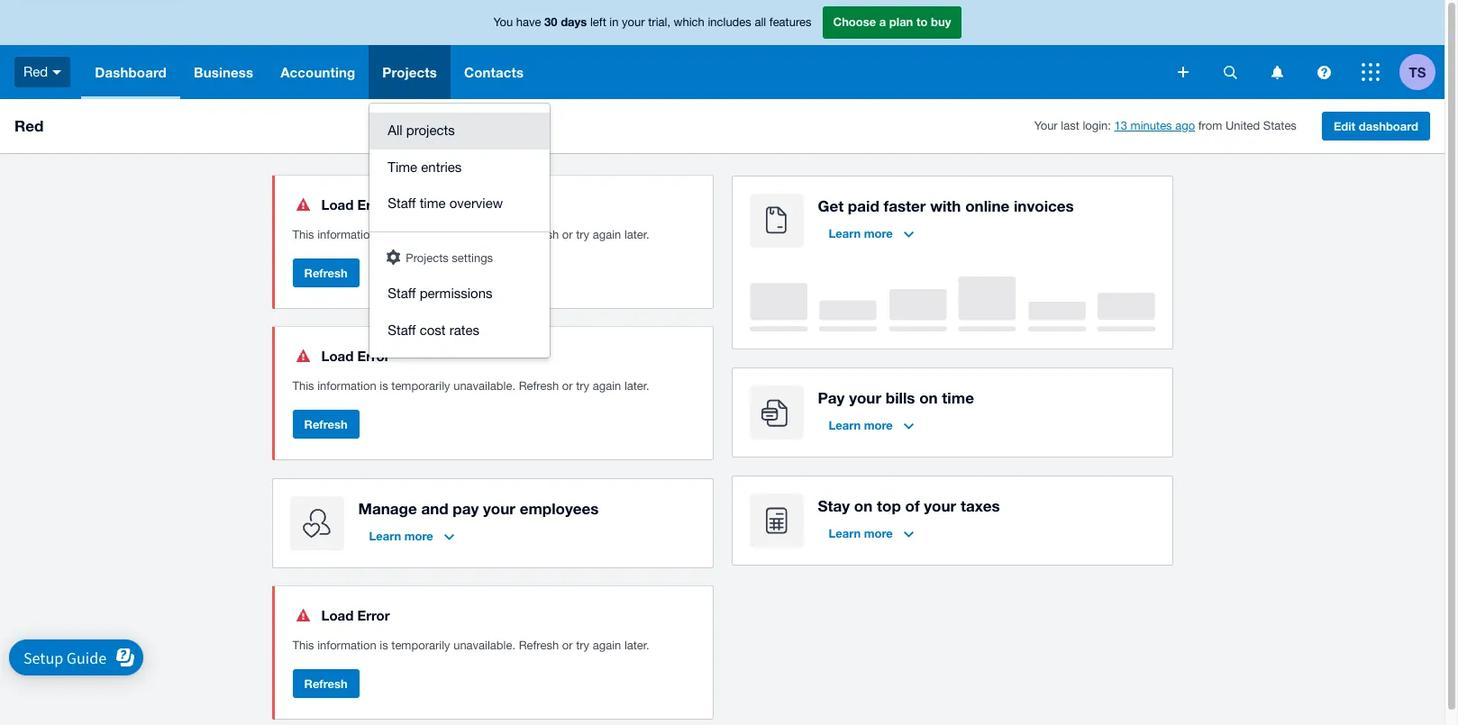 Task type: describe. For each thing, give the bounding box(es) containing it.
learn for get
[[829, 226, 861, 241]]

trial,
[[648, 16, 671, 29]]

1 temporarily from the top
[[391, 228, 450, 242]]

bills icon image
[[749, 386, 803, 440]]

list box inside navigation
[[370, 104, 550, 358]]

stay on top of your taxes
[[818, 497, 1000, 516]]

this for second load error heading from the top 'this information is temporarily unavailable. refresh or try again later.' document
[[292, 379, 314, 393]]

learn more button for your
[[818, 411, 925, 440]]

business button
[[180, 45, 267, 99]]

more for on
[[864, 526, 893, 541]]

learn more for your
[[829, 418, 893, 433]]

is for third load error heading
[[380, 639, 388, 653]]

3 later. from the top
[[624, 639, 649, 653]]

learn more for and
[[369, 529, 433, 543]]

accounting
[[280, 64, 355, 80]]

your right of
[[924, 497, 956, 516]]

projects
[[406, 123, 455, 138]]

error for 3rd load error heading from the bottom
[[357, 196, 390, 213]]

contacts button
[[451, 45, 537, 99]]

and
[[421, 499, 449, 518]]

load error for 3rd load error heading from the bottom
[[321, 196, 390, 213]]

your right pay at the left bottom of page
[[483, 499, 515, 518]]

load error for second load error heading from the top
[[321, 348, 390, 364]]

is for 3rd load error heading from the bottom
[[380, 228, 388, 242]]

error for second load error heading from the top
[[357, 348, 390, 364]]

online
[[965, 196, 1010, 215]]

1 load error heading from the top
[[321, 194, 390, 215]]

paid
[[848, 196, 879, 215]]

red inside popup button
[[23, 64, 48, 79]]

staff for staff time overview
[[388, 196, 416, 211]]

projects for projects settings
[[406, 251, 449, 265]]

13
[[1114, 119, 1128, 133]]

try for second load error heading from the top 'this information is temporarily unavailable. refresh or try again later.' document
[[576, 379, 590, 393]]

this for third load error heading's 'this information is temporarily unavailable. refresh or try again later.' document
[[292, 639, 314, 653]]

your inside you have 30 days left in your trial, which includes all features
[[622, 16, 645, 29]]

staff time overview
[[388, 196, 503, 211]]

red button
[[0, 45, 81, 99]]

0 horizontal spatial on
[[854, 497, 873, 516]]

header image
[[387, 249, 400, 265]]

invoices preview bar graph image
[[749, 277, 1155, 332]]

1 vertical spatial time
[[942, 388, 974, 407]]

3 this information is temporarily unavailable. refresh or try again later. from the top
[[292, 639, 649, 653]]

1 this information is temporarily unavailable. refresh or try again later. from the top
[[292, 228, 649, 242]]

which
[[674, 16, 705, 29]]

dashboard
[[1359, 119, 1419, 133]]

time entries
[[388, 159, 462, 174]]

ago
[[1175, 119, 1195, 133]]

all projects link
[[370, 113, 550, 149]]

staff for staff permissions
[[388, 286, 416, 301]]

3 again from the top
[[593, 639, 621, 653]]

learn more for on
[[829, 526, 893, 541]]

learn more button for paid
[[818, 219, 925, 248]]

top
[[877, 497, 901, 516]]

dashboard
[[95, 64, 167, 80]]

edit dashboard button
[[1322, 112, 1430, 141]]

ts
[[1409, 64, 1426, 80]]

overview
[[449, 196, 503, 211]]

get paid faster with online invoices
[[818, 196, 1074, 215]]

ts button
[[1400, 45, 1445, 99]]

information for second load error heading from the top
[[317, 379, 376, 393]]

svg image left ts
[[1362, 63, 1380, 81]]

invoices icon image
[[749, 194, 803, 248]]

1 horizontal spatial on
[[919, 388, 938, 407]]

you have 30 days left in your trial, which includes all features
[[493, 15, 812, 29]]

try for third load error heading's 'this information is temporarily unavailable. refresh or try again later.' document
[[576, 639, 590, 653]]

edit dashboard
[[1334, 119, 1419, 133]]

information for 3rd load error heading from the bottom
[[317, 228, 376, 242]]

1 svg image from the left
[[1271, 65, 1283, 79]]

svg image inside red popup button
[[52, 70, 61, 75]]

2 load error heading from the top
[[321, 345, 390, 367]]

this information is temporarily unavailable. refresh or try again later. document for third load error heading
[[292, 626, 695, 655]]

pay
[[453, 499, 479, 518]]

states
[[1263, 119, 1297, 133]]

features
[[770, 16, 812, 29]]

unavailable. for 3rd load error heading from the bottom
[[453, 228, 516, 242]]

is for second load error heading from the top
[[380, 379, 388, 393]]

group inside navigation
[[370, 104, 550, 358]]

from
[[1199, 119, 1222, 133]]

or for second load error heading from the top
[[562, 379, 573, 393]]

unavailable. for third load error heading
[[453, 639, 516, 653]]

1 vertical spatial red
[[14, 116, 44, 135]]

your last login: 13 minutes ago from united states
[[1034, 119, 1297, 133]]

navigation containing dashboard
[[81, 45, 1165, 358]]

left
[[590, 16, 606, 29]]

manage
[[358, 499, 417, 518]]

learn more button for and
[[358, 522, 465, 551]]

all projects option
[[370, 113, 550, 149]]

business
[[194, 64, 253, 80]]

1 later. from the top
[[624, 228, 649, 242]]

refresh button for 'this information is temporarily unavailable. refresh or try again later.' document associated with 3rd load error heading from the bottom
[[292, 259, 359, 288]]

time
[[388, 159, 417, 174]]

taxes
[[961, 497, 1000, 516]]

learn more button for on
[[818, 519, 925, 548]]

edit
[[1334, 119, 1356, 133]]

minutes
[[1131, 119, 1172, 133]]

staff time overview link
[[370, 186, 550, 222]]

staff permissions
[[388, 286, 493, 301]]

includes
[[708, 16, 752, 29]]

staff cost rates link
[[370, 312, 550, 349]]

in
[[610, 16, 619, 29]]



Task type: vqa. For each thing, say whether or not it's contained in the screenshot.
Add Bank Account
no



Task type: locate. For each thing, give the bounding box(es) containing it.
0 vertical spatial this
[[292, 228, 314, 242]]

learn more down manage
[[369, 529, 433, 543]]

this
[[292, 228, 314, 242], [292, 379, 314, 393], [292, 639, 314, 653]]

load error heading
[[321, 194, 390, 215], [321, 345, 390, 367], [321, 605, 390, 626]]

last
[[1061, 119, 1080, 133]]

1 vertical spatial unavailable.
[[453, 379, 516, 393]]

0 vertical spatial unavailable.
[[453, 228, 516, 242]]

your
[[622, 16, 645, 29], [849, 388, 882, 407], [924, 497, 956, 516], [483, 499, 515, 518]]

projects button
[[369, 45, 451, 99]]

learn more down paid
[[829, 226, 893, 241]]

1 refresh button from the top
[[292, 259, 359, 288]]

0 vertical spatial error
[[357, 196, 390, 213]]

buy
[[931, 15, 951, 29]]

2 staff from the top
[[388, 286, 416, 301]]

all projects
[[388, 123, 455, 138]]

1 vertical spatial error
[[357, 348, 390, 364]]

projects up all projects
[[382, 64, 437, 80]]

learn more
[[829, 226, 893, 241], [829, 418, 893, 433], [829, 526, 893, 541], [369, 529, 433, 543]]

1 vertical spatial this information is temporarily unavailable. refresh or try again later.
[[292, 379, 649, 393]]

30
[[544, 15, 558, 29]]

learn down manage
[[369, 529, 401, 543]]

2 vertical spatial or
[[562, 639, 573, 653]]

settings
[[452, 251, 493, 265]]

3 load error from the top
[[321, 607, 390, 624]]

this for 'this information is temporarily unavailable. refresh or try again later.' document associated with 3rd load error heading from the bottom
[[292, 228, 314, 242]]

your right pay
[[849, 388, 882, 407]]

2 vertical spatial this
[[292, 639, 314, 653]]

all
[[388, 123, 403, 138]]

load for second load error heading from the top
[[321, 348, 354, 364]]

2 load error from the top
[[321, 348, 390, 364]]

3 is from the top
[[380, 639, 388, 653]]

all
[[755, 16, 766, 29]]

learn more down stay
[[829, 526, 893, 541]]

3 load error heading from the top
[[321, 605, 390, 626]]

contacts
[[464, 64, 524, 80]]

projects inside projects dropdown button
[[382, 64, 437, 80]]

3 load from the top
[[321, 607, 354, 624]]

on left the top
[[854, 497, 873, 516]]

svg image up 'united'
[[1223, 65, 1237, 79]]

1 this from the top
[[292, 228, 314, 242]]

have
[[516, 16, 541, 29]]

2 vertical spatial later.
[[624, 639, 649, 653]]

0 vertical spatial load
[[321, 196, 354, 213]]

red
[[23, 64, 48, 79], [14, 116, 44, 135]]

2 later. from the top
[[624, 379, 649, 393]]

or for third load error heading
[[562, 639, 573, 653]]

united
[[1226, 119, 1260, 133]]

this information is temporarily unavailable. refresh or try again later.
[[292, 228, 649, 242], [292, 379, 649, 393], [292, 639, 649, 653]]

is
[[380, 228, 388, 242], [380, 379, 388, 393], [380, 639, 388, 653]]

3 refresh button from the top
[[292, 670, 359, 698]]

accounting button
[[267, 45, 369, 99]]

2 vertical spatial error
[[357, 607, 390, 624]]

this information is temporarily unavailable. refresh or try again later. document for 3rd load error heading from the bottom
[[292, 215, 695, 244]]

employees
[[520, 499, 599, 518]]

1 vertical spatial refresh button
[[292, 410, 359, 439]]

2 vertical spatial staff
[[388, 322, 416, 338]]

1 is from the top
[[380, 228, 388, 242]]

3 or from the top
[[562, 639, 573, 653]]

time
[[420, 196, 446, 211], [942, 388, 974, 407]]

1 vertical spatial load error
[[321, 348, 390, 364]]

3 this information is temporarily unavailable. refresh or try again later. document from the top
[[292, 626, 695, 655]]

time inside staff time overview link
[[420, 196, 446, 211]]

1 vertical spatial is
[[380, 379, 388, 393]]

2 vertical spatial this information is temporarily unavailable. refresh or try again later. document
[[292, 626, 695, 655]]

1 vertical spatial information
[[317, 379, 376, 393]]

stay
[[818, 497, 850, 516]]

time right the bills
[[942, 388, 974, 407]]

of
[[905, 497, 920, 516]]

more for paid
[[864, 226, 893, 241]]

1 vertical spatial later.
[[624, 379, 649, 393]]

2 or from the top
[[562, 379, 573, 393]]

choose
[[833, 15, 876, 29]]

try
[[576, 228, 590, 242], [576, 379, 590, 393], [576, 639, 590, 653]]

again
[[593, 228, 621, 242], [593, 379, 621, 393], [593, 639, 621, 653]]

2 information from the top
[[317, 379, 376, 393]]

svg image left 'dashboard'
[[52, 70, 61, 75]]

pay
[[818, 388, 845, 407]]

2 svg image from the left
[[1317, 65, 1331, 79]]

time down time entries on the top left of page
[[420, 196, 446, 211]]

2 again from the top
[[593, 379, 621, 393]]

3 unavailable. from the top
[[453, 639, 516, 653]]

staff cost rates
[[388, 322, 480, 338]]

or
[[562, 228, 573, 242], [562, 379, 573, 393], [562, 639, 573, 653]]

0 vertical spatial this information is temporarily unavailable. refresh or try again later. document
[[292, 215, 695, 244]]

staff permissions link
[[370, 276, 550, 312]]

svg image up the "edit dashboard" button
[[1317, 65, 1331, 79]]

staff for staff cost rates
[[388, 322, 416, 338]]

1 load error from the top
[[321, 196, 390, 213]]

navigation
[[81, 45, 1165, 358]]

svg image
[[1271, 65, 1283, 79], [1317, 65, 1331, 79]]

0 vertical spatial staff
[[388, 196, 416, 211]]

load for third load error heading
[[321, 607, 354, 624]]

0 vertical spatial is
[[380, 228, 388, 242]]

try for 'this information is temporarily unavailable. refresh or try again later.' document associated with 3rd load error heading from the bottom
[[576, 228, 590, 242]]

on right the bills
[[919, 388, 938, 407]]

unavailable. for second load error heading from the top
[[453, 379, 516, 393]]

staff left cost
[[388, 322, 416, 338]]

load
[[321, 196, 354, 213], [321, 348, 354, 364], [321, 607, 354, 624]]

2 vertical spatial load error
[[321, 607, 390, 624]]

2 this information is temporarily unavailable. refresh or try again later. document from the top
[[292, 367, 695, 396]]

projects right header icon
[[406, 251, 449, 265]]

1 vertical spatial this information is temporarily unavailable. refresh or try again later. document
[[292, 367, 695, 396]]

this information is temporarily unavailable. refresh or try again later. document
[[292, 215, 695, 244], [292, 367, 695, 396], [292, 626, 695, 655]]

faster
[[884, 196, 926, 215]]

refresh
[[519, 228, 559, 242], [304, 266, 348, 280], [519, 379, 559, 393], [304, 417, 348, 432], [519, 639, 559, 653], [304, 677, 348, 691]]

projects inside list box
[[406, 251, 449, 265]]

staff
[[388, 196, 416, 211], [388, 286, 416, 301], [388, 322, 416, 338]]

group containing all projects
[[370, 104, 550, 358]]

1 vertical spatial temporarily
[[391, 379, 450, 393]]

3 staff from the top
[[388, 322, 416, 338]]

error for third load error heading
[[357, 607, 390, 624]]

2 this information is temporarily unavailable. refresh or try again later. from the top
[[292, 379, 649, 393]]

you
[[493, 16, 513, 29]]

plan
[[889, 15, 913, 29]]

invoices
[[1014, 196, 1074, 215]]

0 vertical spatial information
[[317, 228, 376, 242]]

more down the top
[[864, 526, 893, 541]]

learn down pay
[[829, 418, 861, 433]]

projects for projects
[[382, 64, 437, 80]]

error
[[357, 196, 390, 213], [357, 348, 390, 364], [357, 607, 390, 624]]

2 vertical spatial try
[[576, 639, 590, 653]]

cost
[[420, 322, 446, 338]]

1 error from the top
[[357, 196, 390, 213]]

learn for stay
[[829, 526, 861, 541]]

learn more button down "and"
[[358, 522, 465, 551]]

0 vertical spatial or
[[562, 228, 573, 242]]

refresh button for second load error heading from the top 'this information is temporarily unavailable. refresh or try again later.' document
[[292, 410, 359, 439]]

2 refresh button from the top
[[292, 410, 359, 439]]

0 vertical spatial red
[[23, 64, 48, 79]]

1 vertical spatial again
[[593, 379, 621, 393]]

1 again from the top
[[593, 228, 621, 242]]

0 vertical spatial this information is temporarily unavailable. refresh or try again later.
[[292, 228, 649, 242]]

learn more button
[[818, 219, 925, 248], [818, 411, 925, 440], [818, 519, 925, 548], [358, 522, 465, 551]]

3 try from the top
[[576, 639, 590, 653]]

2 unavailable. from the top
[[453, 379, 516, 393]]

0 vertical spatial on
[[919, 388, 938, 407]]

1 vertical spatial load
[[321, 348, 354, 364]]

0 horizontal spatial time
[[420, 196, 446, 211]]

3 this from the top
[[292, 639, 314, 653]]

information for third load error heading
[[317, 639, 376, 653]]

load error
[[321, 196, 390, 213], [321, 348, 390, 364], [321, 607, 390, 624]]

svg image up states
[[1271, 65, 1283, 79]]

projects settings
[[406, 251, 493, 265]]

learn more button down the top
[[818, 519, 925, 548]]

refresh button
[[292, 259, 359, 288], [292, 410, 359, 439], [292, 670, 359, 698]]

0 vertical spatial try
[[576, 228, 590, 242]]

1 this information is temporarily unavailable. refresh or try again later. document from the top
[[292, 215, 695, 244]]

rates
[[449, 322, 480, 338]]

unavailable.
[[453, 228, 516, 242], [453, 379, 516, 393], [453, 639, 516, 653]]

2 error from the top
[[357, 348, 390, 364]]

on
[[919, 388, 938, 407], [854, 497, 873, 516]]

a
[[879, 15, 886, 29]]

1 vertical spatial try
[[576, 379, 590, 393]]

time entries link
[[370, 149, 550, 186]]

3 temporarily from the top
[[391, 639, 450, 653]]

employees icon image
[[290, 497, 344, 551]]

2 vertical spatial temporarily
[[391, 639, 450, 653]]

banner containing ts
[[0, 0, 1445, 358]]

2 vertical spatial again
[[593, 639, 621, 653]]

taxes icon image
[[749, 494, 803, 548]]

2 vertical spatial load error heading
[[321, 605, 390, 626]]

0 vertical spatial projects
[[382, 64, 437, 80]]

1 unavailable. from the top
[[453, 228, 516, 242]]

1 staff from the top
[[388, 196, 416, 211]]

3 error from the top
[[357, 607, 390, 624]]

learn
[[829, 226, 861, 241], [829, 418, 861, 433], [829, 526, 861, 541], [369, 529, 401, 543]]

manage and pay your employees
[[358, 499, 599, 518]]

list box containing all projects
[[370, 104, 550, 358]]

with
[[930, 196, 961, 215]]

login:
[[1083, 119, 1111, 133]]

staff down time
[[388, 196, 416, 211]]

1 vertical spatial staff
[[388, 286, 416, 301]]

refresh button for third load error heading's 'this information is temporarily unavailable. refresh or try again later.' document
[[292, 670, 359, 698]]

1 vertical spatial projects
[[406, 251, 449, 265]]

1 vertical spatial on
[[854, 497, 873, 516]]

permissions
[[420, 286, 493, 301]]

your right in
[[622, 16, 645, 29]]

svg image up ago
[[1178, 67, 1189, 78]]

1 horizontal spatial time
[[942, 388, 974, 407]]

entries
[[421, 159, 462, 174]]

1 try from the top
[[576, 228, 590, 242]]

2 vertical spatial is
[[380, 639, 388, 653]]

learn more button down paid
[[818, 219, 925, 248]]

0 vertical spatial time
[[420, 196, 446, 211]]

load error for third load error heading
[[321, 607, 390, 624]]

days
[[561, 15, 587, 29]]

learn more down pay
[[829, 418, 893, 433]]

dashboard link
[[81, 45, 180, 99]]

to
[[917, 15, 928, 29]]

1 or from the top
[[562, 228, 573, 242]]

0 vertical spatial refresh button
[[292, 259, 359, 288]]

pay your bills on time
[[818, 388, 974, 407]]

learn for manage
[[369, 529, 401, 543]]

more down pay your bills on time
[[864, 418, 893, 433]]

later.
[[624, 228, 649, 242], [624, 379, 649, 393], [624, 639, 649, 653]]

2 is from the top
[[380, 379, 388, 393]]

learn more for paid
[[829, 226, 893, 241]]

0 horizontal spatial svg image
[[1271, 65, 1283, 79]]

1 vertical spatial load error heading
[[321, 345, 390, 367]]

more down paid
[[864, 226, 893, 241]]

3 information from the top
[[317, 639, 376, 653]]

more for your
[[864, 418, 893, 433]]

1 information from the top
[[317, 228, 376, 242]]

learn down stay
[[829, 526, 861, 541]]

2 load from the top
[[321, 348, 354, 364]]

load for 3rd load error heading from the bottom
[[321, 196, 354, 213]]

1 vertical spatial or
[[562, 379, 573, 393]]

learn more button down pay your bills on time
[[818, 411, 925, 440]]

2 vertical spatial unavailable.
[[453, 639, 516, 653]]

banner
[[0, 0, 1445, 358]]

projects
[[382, 64, 437, 80], [406, 251, 449, 265]]

0 vertical spatial load error
[[321, 196, 390, 213]]

your
[[1034, 119, 1058, 133]]

learn down 'get'
[[829, 226, 861, 241]]

get
[[818, 196, 844, 215]]

list box
[[370, 104, 550, 358]]

0 vertical spatial load error heading
[[321, 194, 390, 215]]

more down "and"
[[404, 529, 433, 543]]

staff down header icon
[[388, 286, 416, 301]]

group
[[370, 104, 550, 358]]

1 load from the top
[[321, 196, 354, 213]]

svg image
[[1362, 63, 1380, 81], [1223, 65, 1237, 79], [1178, 67, 1189, 78], [52, 70, 61, 75]]

0 vertical spatial again
[[593, 228, 621, 242]]

0 vertical spatial later.
[[624, 228, 649, 242]]

or for 3rd load error heading from the bottom
[[562, 228, 573, 242]]

2 temporarily from the top
[[391, 379, 450, 393]]

0 vertical spatial temporarily
[[391, 228, 450, 242]]

more for and
[[404, 529, 433, 543]]

learn for pay
[[829, 418, 861, 433]]

2 this from the top
[[292, 379, 314, 393]]

2 vertical spatial load
[[321, 607, 354, 624]]

2 vertical spatial information
[[317, 639, 376, 653]]

1 horizontal spatial svg image
[[1317, 65, 1331, 79]]

2 vertical spatial this information is temporarily unavailable. refresh or try again later.
[[292, 639, 649, 653]]

choose a plan to buy
[[833, 15, 951, 29]]

this information is temporarily unavailable. refresh or try again later. document for second load error heading from the top
[[292, 367, 695, 396]]

13 minutes ago button
[[1114, 119, 1195, 133]]

2 vertical spatial refresh button
[[292, 670, 359, 698]]

more
[[864, 226, 893, 241], [864, 418, 893, 433], [864, 526, 893, 541], [404, 529, 433, 543]]

1 vertical spatial this
[[292, 379, 314, 393]]

2 try from the top
[[576, 379, 590, 393]]

bills
[[886, 388, 915, 407]]



